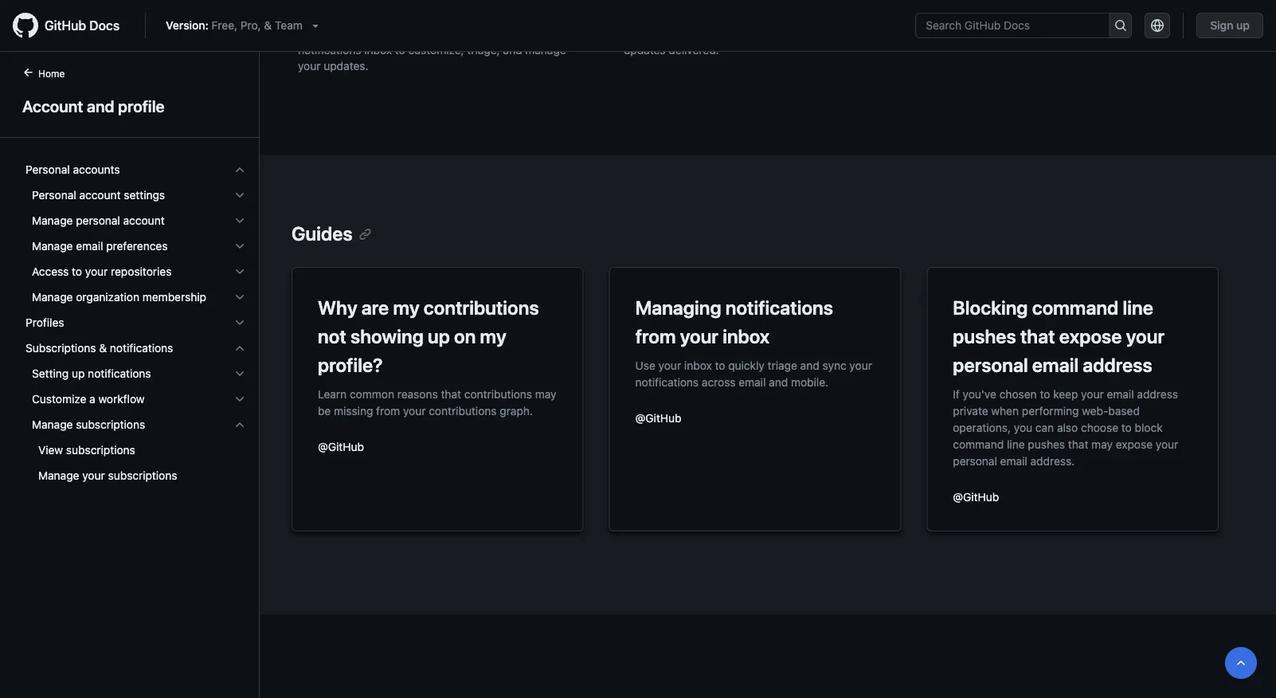 Task type: vqa. For each thing, say whether or not it's contained in the screenshot.
updates in the Notifications provide updates about the activity on GitHub.com that you've subscribed to. You can use the notifications inbox to customize, triage, and manage your updates.
yes



Task type: describe. For each thing, give the bounding box(es) containing it.
contributions inside why are my contributions not showing up on my profile?
[[424, 296, 539, 319]]

private
[[953, 404, 989, 417]]

operations,
[[953, 421, 1011, 434]]

workflow
[[98, 392, 145, 406]]

showing
[[351, 325, 424, 347]]

learn
[[318, 387, 347, 400]]

sc 9kayk9 0 image for account
[[234, 189, 246, 202]]

sc 9kayk9 0 image for customize a workflow
[[234, 393, 246, 406]]

september 23
[[950, 3, 1031, 16]]

updates inside notifications provide updates about the activity on github.com that you've subscribed to. you can use the notifications inbox to customize, triage, and manage your updates.
[[408, 12, 449, 25]]

home
[[38, 68, 65, 79]]

account
[[22, 96, 83, 115]]

profiles
[[26, 316, 64, 329]]

team
[[275, 19, 303, 32]]

personal for personal account settings
[[32, 188, 76, 202]]

you've inside 'if you've chosen to keep your email address private when performing web-based operations, you can also choose to block command line pushes that may expose your personal email address.'
[[963, 387, 997, 400]]

notifications inside managing notifications from your inbox
[[726, 296, 834, 319]]

sc 9kayk9 0 image for manage personal account
[[234, 214, 246, 227]]

managing notifications from your inbox
[[636, 296, 834, 347]]

your inside blocking command line pushes that expose your personal email address
[[1127, 325, 1165, 347]]

missing
[[334, 404, 373, 417]]

access
[[32, 265, 69, 278]]

manage email preferences button
[[19, 234, 253, 259]]

0 vertical spatial &
[[264, 19, 272, 32]]

personal accounts
[[26, 163, 120, 176]]

manage subscriptions element containing manage subscriptions
[[13, 412, 259, 489]]

sign up
[[1211, 19, 1250, 32]]

sign
[[1211, 19, 1234, 32]]

quickly
[[729, 359, 765, 372]]

manage organization membership button
[[19, 285, 253, 310]]

setting up notifications button
[[19, 361, 253, 387]]

reasons
[[398, 387, 438, 400]]

triangle down image
[[309, 19, 322, 32]]

& inside dropdown button
[[99, 341, 107, 355]]

select language: current language is english image
[[1152, 19, 1165, 32]]

0 horizontal spatial the
[[485, 12, 502, 25]]

september 23 element
[[950, 3, 1031, 16]]

address inside blocking command line pushes that expose your personal email address
[[1083, 354, 1153, 376]]

use your inbox to quickly triage and sync your notifications across email and mobile.
[[636, 359, 873, 389]]

github docs link
[[13, 13, 132, 38]]

notifications provide updates about the activity on github.com that you've subscribed to. you can use the notifications inbox to customize, triage, and manage your updates.
[[298, 12, 581, 73]]

customize a workflow
[[32, 392, 145, 406]]

your up web-
[[1082, 387, 1104, 400]]

manage organization membership
[[32, 290, 206, 304]]

search image
[[1115, 19, 1128, 32]]

view
[[38, 444, 63, 457]]

0 horizontal spatial github
[[45, 18, 86, 33]]

delivered.
[[669, 43, 719, 57]]

sc 9kayk9 0 image for setting up notifications
[[234, 367, 246, 380]]

if you've chosen to keep your email address private when performing web-based operations, you can also choose to block command line pushes that may expose your personal email address.
[[953, 387, 1179, 467]]

manage
[[525, 43, 566, 57]]

guides
[[292, 222, 353, 245]]

2 vertical spatial subscriptions
[[108, 469, 177, 482]]

personal inside 'if you've chosen to keep your email address private when performing web-based operations, you can also choose to block command line pushes that may expose your personal email address.'
[[953, 454, 998, 467]]

setting
[[32, 367, 69, 380]]

customize a workflow button
[[19, 387, 253, 412]]

subscriptions & notifications
[[26, 341, 173, 355]]

email inside blocking command line pushes that expose your personal email address
[[1033, 354, 1079, 376]]

september
[[950, 3, 1011, 16]]

email up based
[[1107, 387, 1135, 400]]

on inside 'choose the type of activity on github that you want to receive notifications for and how you want these updates delivered.'
[[766, 12, 779, 25]]

september 23 link
[[950, 0, 1238, 31]]

about
[[452, 12, 482, 25]]

and inside 'choose the type of activity on github that you want to receive notifications for and how you want these updates delivered.'
[[748, 27, 767, 41]]

organization
[[76, 290, 139, 304]]

notifications inside use your inbox to quickly triage and sync your notifications across email and mobile.
[[636, 375, 699, 389]]

account and profile element
[[0, 65, 260, 697]]

profile
[[118, 96, 165, 115]]

line inside 'if you've chosen to keep your email address private when performing web-based operations, you can also choose to block command line pushes that may expose your personal email address.'
[[1007, 438, 1025, 451]]

activity inside notifications provide updates about the activity on github.com that you've subscribed to. you can use the notifications inbox to customize, triage, and manage your updates.
[[505, 12, 542, 25]]

preferences
[[106, 239, 168, 253]]

personal inside blocking command line pushes that expose your personal email address
[[953, 354, 1029, 376]]

personal account settings button
[[19, 183, 253, 208]]

your right use
[[659, 359, 682, 372]]

setting up notifications
[[32, 367, 151, 380]]

also
[[1058, 421, 1078, 434]]

keep
[[1054, 387, 1079, 400]]

use
[[543, 27, 561, 41]]

of
[[712, 12, 722, 25]]

choose the type of activity on github that you want to receive notifications for and how you want these updates delivered.
[[624, 12, 904, 57]]

account and profile
[[22, 96, 165, 115]]

choose the type of activity on github that you want to receive notifications for and how you want these updates delivered. link
[[624, 0, 912, 71]]

manage subscriptions button
[[19, 412, 253, 438]]

blocking command line pushes that expose your personal email address
[[953, 296, 1165, 376]]

guides link
[[292, 222, 372, 245]]

chosen
[[1000, 387, 1037, 400]]

and left profile
[[87, 96, 114, 115]]

to inside notifications provide updates about the activity on github.com that you've subscribed to. you can use the notifications inbox to customize, triage, and manage your updates.
[[395, 43, 405, 57]]

block
[[1135, 421, 1163, 434]]

that inside 'choose the type of activity on github that you want to receive notifications for and how you want these updates delivered.'
[[821, 12, 841, 25]]

customize
[[32, 392, 86, 406]]

how
[[770, 27, 792, 41]]

subscriptions for manage subscriptions
[[76, 418, 145, 431]]

inbox inside managing notifications from your inbox
[[723, 325, 770, 347]]

receive
[[624, 27, 661, 41]]

type
[[686, 12, 709, 25]]

why
[[318, 296, 358, 319]]

command inside 'if you've chosen to keep your email address private when performing web-based operations, you can also choose to block command line pushes that may expose your personal email address.'
[[953, 438, 1004, 451]]

personal accounts button
[[19, 157, 253, 183]]

your inside notifications provide updates about the activity on github.com that you've subscribed to. you can use the notifications inbox to customize, triage, and manage your updates.
[[298, 59, 321, 73]]

to inside use your inbox to quickly triage and sync your notifications across email and mobile.
[[715, 359, 726, 372]]

sc 9kayk9 0 image for accounts
[[234, 163, 246, 176]]

why are my contributions not showing up on my profile?
[[318, 296, 539, 376]]

0 horizontal spatial want
[[816, 27, 841, 41]]

may inside learn common reasons that contributions may be missing from your contributions graph.
[[535, 387, 557, 400]]

notifications inside notifications provide updates about the activity on github.com that you've subscribed to. you can use the notifications inbox to customize, triage, and manage your updates.
[[298, 43, 361, 57]]

from inside managing notifications from your inbox
[[636, 325, 676, 347]]

view subscriptions
[[38, 444, 135, 457]]

line inside blocking command line pushes that expose your personal email address
[[1123, 296, 1154, 319]]

inbox inside use your inbox to quickly triage and sync your notifications across email and mobile.
[[685, 359, 712, 372]]

version:
[[166, 19, 209, 32]]

inbox inside notifications provide updates about the activity on github.com that you've subscribed to. you can use the notifications inbox to customize, triage, and manage your updates.
[[364, 43, 392, 57]]

@github for why are my contributions not showing up on my profile?
[[318, 440, 364, 453]]

sign up link
[[1197, 13, 1264, 38]]

personal for personal accounts
[[26, 163, 70, 176]]

that inside notifications provide updates about the activity on github.com that you've subscribed to. you can use the notifications inbox to customize, triage, and manage your updates.
[[362, 27, 383, 41]]

subscriptions & notifications button
[[19, 336, 253, 361]]

triage,
[[467, 43, 500, 57]]

manage for manage personal account
[[32, 214, 73, 227]]

notifications
[[298, 12, 363, 25]]

your inside managing notifications from your inbox
[[680, 325, 719, 347]]

23
[[1018, 3, 1031, 16]]

subscriptions & notifications element containing subscriptions & notifications
[[13, 336, 259, 489]]

manage personal account button
[[19, 208, 253, 234]]

github docs
[[45, 18, 120, 33]]

from inside learn common reasons that contributions may be missing from your contributions graph.
[[376, 404, 400, 417]]

blocking
[[953, 296, 1028, 319]]

web-
[[1082, 404, 1109, 417]]

expose inside blocking command line pushes that expose your personal email address
[[1060, 325, 1123, 347]]

sc 9kayk9 0 image inside profiles dropdown button
[[234, 316, 246, 329]]

personal inside dropdown button
[[76, 214, 120, 227]]

docs
[[89, 18, 120, 33]]

free,
[[212, 19, 238, 32]]

choose
[[624, 12, 664, 25]]

the inside 'choose the type of activity on github that you want to receive notifications for and how you want these updates delivered.'
[[667, 12, 683, 25]]

that inside learn common reasons that contributions may be missing from your contributions graph.
[[441, 387, 461, 400]]

email inside dropdown button
[[76, 239, 103, 253]]

manage personal account
[[32, 214, 165, 227]]

and up mobile. on the right of page
[[801, 359, 820, 372]]

on inside notifications provide updates about the activity on github.com that you've subscribed to. you can use the notifications inbox to customize, triage, and manage your updates.
[[545, 12, 558, 25]]

to.
[[483, 27, 496, 41]]

2 vertical spatial contributions
[[429, 404, 497, 417]]



Task type: locate. For each thing, give the bounding box(es) containing it.
the right use
[[564, 27, 581, 41]]

can left use
[[521, 27, 540, 41]]

inbox
[[364, 43, 392, 57], [723, 325, 770, 347], [685, 359, 712, 372]]

0 vertical spatial from
[[636, 325, 676, 347]]

account up manage personal account
[[79, 188, 121, 202]]

1 horizontal spatial may
[[1092, 438, 1113, 451]]

2 vertical spatial @github
[[953, 490, 1000, 503]]

the left type
[[667, 12, 683, 25]]

and inside notifications provide updates about the activity on github.com that you've subscribed to. you can use the notifications inbox to customize, triage, and manage your updates.
[[503, 43, 522, 57]]

1 vertical spatial my
[[480, 325, 507, 347]]

pushes
[[953, 325, 1017, 347], [1028, 438, 1066, 451]]

1 vertical spatial you
[[795, 27, 813, 41]]

inbox down provide
[[364, 43, 392, 57]]

0 horizontal spatial from
[[376, 404, 400, 417]]

contributions
[[424, 296, 539, 319], [464, 387, 532, 400], [429, 404, 497, 417]]

subscriptions & notifications element
[[13, 336, 259, 489], [13, 361, 259, 489]]

sc 9kayk9 0 image for manage organization membership
[[234, 291, 246, 304]]

and down triage
[[769, 375, 788, 389]]

settings
[[124, 188, 165, 202]]

1 horizontal spatial the
[[564, 27, 581, 41]]

1 vertical spatial address
[[1138, 387, 1179, 400]]

access to your repositories button
[[19, 259, 253, 285]]

1 horizontal spatial @github
[[636, 411, 682, 424]]

your down view subscriptions
[[82, 469, 105, 482]]

a
[[89, 392, 95, 406]]

up inside setting up notifications dropdown button
[[72, 367, 85, 380]]

1 horizontal spatial command
[[1033, 296, 1119, 319]]

sc 9kayk9 0 image inside personal account settings dropdown button
[[234, 189, 246, 202]]

1 horizontal spatial from
[[636, 325, 676, 347]]

0 horizontal spatial you've
[[386, 27, 419, 41]]

your inside learn common reasons that contributions may be missing from your contributions graph.
[[403, 404, 426, 417]]

1 horizontal spatial up
[[428, 325, 450, 347]]

from down common
[[376, 404, 400, 417]]

1 horizontal spatial account
[[123, 214, 165, 227]]

updates down the receive
[[624, 43, 666, 57]]

accounts
[[73, 163, 120, 176]]

triage
[[768, 359, 798, 372]]

@github down use
[[636, 411, 682, 424]]

manage for manage your subscriptions
[[38, 469, 79, 482]]

1 vertical spatial account
[[123, 214, 165, 227]]

personal down the personal account settings
[[76, 214, 120, 227]]

0 vertical spatial inbox
[[364, 43, 392, 57]]

up inside why are my contributions not showing up on my profile?
[[428, 325, 450, 347]]

and down you on the left
[[503, 43, 522, 57]]

0 vertical spatial want
[[866, 12, 890, 25]]

profile?
[[318, 354, 383, 376]]

line
[[1123, 296, 1154, 319], [1007, 438, 1025, 451]]

from
[[636, 325, 676, 347], [376, 404, 400, 417]]

your up based
[[1127, 325, 1165, 347]]

sc 9kayk9 0 image
[[234, 163, 246, 176], [234, 189, 246, 202], [234, 316, 246, 329], [234, 342, 246, 355], [234, 418, 246, 431]]

up for sign up
[[1237, 19, 1250, 32]]

sync
[[823, 359, 847, 372]]

0 horizontal spatial you
[[795, 27, 813, 41]]

sc 9kayk9 0 image inside subscriptions & notifications dropdown button
[[234, 342, 246, 355]]

&
[[264, 19, 272, 32], [99, 341, 107, 355]]

repositories
[[111, 265, 172, 278]]

membership
[[142, 290, 206, 304]]

1 manage subscriptions element from the top
[[13, 412, 259, 489]]

expose up keep
[[1060, 325, 1123, 347]]

2 sc 9kayk9 0 image from the top
[[234, 189, 246, 202]]

activity up you on the left
[[505, 12, 542, 25]]

sc 9kayk9 0 image for access to your repositories
[[234, 265, 246, 278]]

2 subscriptions & notifications element from the top
[[13, 361, 259, 489]]

0 horizontal spatial @github
[[318, 440, 364, 453]]

subscriptions & notifications element containing setting up notifications
[[13, 361, 259, 489]]

1 vertical spatial expose
[[1116, 438, 1153, 451]]

1 vertical spatial line
[[1007, 438, 1025, 451]]

subscriptions down view subscriptions link
[[108, 469, 177, 482]]

your down managing at the top
[[680, 325, 719, 347]]

sc 9kayk9 0 image inside "customize a workflow" dropdown button
[[234, 393, 246, 406]]

github.com
[[298, 27, 359, 41]]

1 subscriptions & notifications element from the top
[[13, 336, 259, 489]]

expose
[[1060, 325, 1123, 347], [1116, 438, 1153, 451]]

0 horizontal spatial my
[[393, 296, 420, 319]]

1 horizontal spatial want
[[866, 12, 890, 25]]

across
[[702, 375, 736, 389]]

manage email preferences
[[32, 239, 168, 253]]

your inside dropdown button
[[85, 265, 108, 278]]

account inside personal account settings dropdown button
[[79, 188, 121, 202]]

email down quickly
[[739, 375, 766, 389]]

0 vertical spatial personal
[[76, 214, 120, 227]]

the
[[485, 12, 502, 25], [667, 12, 683, 25], [564, 27, 581, 41]]

be
[[318, 404, 331, 417]]

personal
[[26, 163, 70, 176], [32, 188, 76, 202]]

account down "settings"
[[123, 214, 165, 227]]

expose down "block"
[[1116, 438, 1153, 451]]

& right pro,
[[264, 19, 272, 32]]

@github down missing
[[318, 440, 364, 453]]

graph.
[[500, 404, 533, 417]]

updates
[[408, 12, 449, 25], [624, 43, 666, 57]]

Search GitHub Docs search field
[[917, 14, 1110, 37]]

my
[[393, 296, 420, 319], [480, 325, 507, 347]]

your down "block"
[[1156, 438, 1179, 451]]

want up the these
[[866, 12, 890, 25]]

1 vertical spatial from
[[376, 404, 400, 417]]

scroll to top image
[[1235, 657, 1248, 669]]

to
[[893, 12, 904, 25], [395, 43, 405, 57], [72, 265, 82, 278], [715, 359, 726, 372], [1040, 387, 1051, 400], [1122, 421, 1132, 434]]

activity
[[505, 12, 542, 25], [725, 12, 763, 25]]

on up use
[[545, 12, 558, 25]]

updates inside 'choose the type of activity on github that you want to receive notifications for and how you want these updates delivered.'
[[624, 43, 666, 57]]

version: free, pro, & team
[[166, 19, 303, 32]]

1 horizontal spatial updates
[[624, 43, 666, 57]]

0 vertical spatial expose
[[1060, 325, 1123, 347]]

0 vertical spatial line
[[1123, 296, 1154, 319]]

to inside 'choose the type of activity on github that you want to receive notifications for and how you want these updates delivered.'
[[893, 12, 904, 25]]

email down manage personal account
[[76, 239, 103, 253]]

access to your repositories
[[32, 265, 172, 278]]

2 horizontal spatial @github
[[953, 490, 1000, 503]]

and
[[748, 27, 767, 41], [503, 43, 522, 57], [87, 96, 114, 115], [801, 359, 820, 372], [769, 375, 788, 389]]

can inside notifications provide updates about the activity on github.com that you've subscribed to. you can use the notifications inbox to customize, triage, and manage your updates.
[[521, 27, 540, 41]]

use
[[636, 359, 656, 372]]

you've inside notifications provide updates about the activity on github.com that you've subscribed to. you can use the notifications inbox to customize, triage, and manage your updates.
[[386, 27, 419, 41]]

2 horizontal spatial inbox
[[723, 325, 770, 347]]

that
[[821, 12, 841, 25], [362, 27, 383, 41], [1021, 325, 1056, 347], [441, 387, 461, 400], [1069, 438, 1089, 451]]

0 vertical spatial command
[[1033, 296, 1119, 319]]

@github for managing notifications from your inbox
[[636, 411, 682, 424]]

that inside 'if you've chosen to keep your email address private when performing web-based operations, you can also choose to block command line pushes that may expose your personal email address.'
[[1069, 438, 1089, 451]]

0 vertical spatial address
[[1083, 354, 1153, 376]]

you up the these
[[844, 12, 863, 25]]

1 horizontal spatial inbox
[[685, 359, 712, 372]]

manage inside manage personal account dropdown button
[[32, 214, 73, 227]]

0 horizontal spatial inbox
[[364, 43, 392, 57]]

1 horizontal spatial line
[[1123, 296, 1154, 319]]

sc 9kayk9 0 image inside access to your repositories dropdown button
[[234, 265, 246, 278]]

personal accounts element containing personal account settings
[[13, 183, 259, 310]]

1 vertical spatial contributions
[[464, 387, 532, 400]]

github inside 'choose the type of activity on github that you want to receive notifications for and how you want these updates delivered.'
[[782, 12, 818, 25]]

you've down provide
[[386, 27, 419, 41]]

@github down operations,
[[953, 490, 1000, 503]]

command inside blocking command line pushes that expose your personal email address
[[1033, 296, 1119, 319]]

manage inside manage organization membership dropdown button
[[32, 290, 73, 304]]

4 sc 9kayk9 0 image from the top
[[234, 291, 246, 304]]

0 vertical spatial contributions
[[424, 296, 539, 319]]

6 sc 9kayk9 0 image from the top
[[234, 393, 246, 406]]

sc 9kayk9 0 image inside manage personal account dropdown button
[[234, 214, 246, 227]]

notifications down profiles dropdown button
[[110, 341, 173, 355]]

manage for manage email preferences
[[32, 239, 73, 253]]

up inside sign up link
[[1237, 19, 1250, 32]]

account inside manage personal account dropdown button
[[123, 214, 165, 227]]

manage subscriptions
[[32, 418, 145, 431]]

notifications down use
[[636, 375, 699, 389]]

your left "updates."
[[298, 59, 321, 73]]

subscriptions down workflow at the left of page
[[76, 418, 145, 431]]

1 vertical spatial can
[[1036, 421, 1055, 434]]

1 vertical spatial pushes
[[1028, 438, 1066, 451]]

notifications
[[664, 27, 728, 41], [298, 43, 361, 57], [726, 296, 834, 319], [110, 341, 173, 355], [88, 367, 151, 380], [636, 375, 699, 389]]

1 horizontal spatial you've
[[963, 387, 997, 400]]

1 horizontal spatial pushes
[[1028, 438, 1066, 451]]

1 vertical spatial @github
[[318, 440, 364, 453]]

1 horizontal spatial can
[[1036, 421, 1055, 434]]

inbox up quickly
[[723, 325, 770, 347]]

manage subscriptions element
[[13, 412, 259, 489], [13, 438, 259, 489]]

@github
[[636, 411, 682, 424], [318, 440, 364, 453], [953, 490, 1000, 503]]

inbox up across
[[685, 359, 712, 372]]

0 vertical spatial my
[[393, 296, 420, 319]]

2 horizontal spatial up
[[1237, 19, 1250, 32]]

not
[[318, 325, 346, 347]]

address inside 'if you've chosen to keep your email address private when performing web-based operations, you can also choose to block command line pushes that may expose your personal email address.'
[[1138, 387, 1179, 400]]

1 vertical spatial &
[[99, 341, 107, 355]]

address.
[[1031, 454, 1075, 467]]

1 personal accounts element from the top
[[13, 157, 259, 310]]

personal left accounts
[[26, 163, 70, 176]]

@github for blocking command line pushes that expose your personal email address
[[953, 490, 1000, 503]]

sc 9kayk9 0 image inside manage organization membership dropdown button
[[234, 291, 246, 304]]

2 horizontal spatial on
[[766, 12, 779, 25]]

0 horizontal spatial &
[[99, 341, 107, 355]]

personal accounts element
[[13, 157, 259, 310], [13, 183, 259, 310]]

2 personal accounts element from the top
[[13, 183, 259, 310]]

pushes down blocking
[[953, 325, 1017, 347]]

learn common reasons that contributions may be missing from your contributions graph.
[[318, 387, 557, 417]]

notifications inside 'choose the type of activity on github that you want to receive notifications for and how you want these updates delivered.'
[[664, 27, 728, 41]]

1 vertical spatial up
[[428, 325, 450, 347]]

command
[[1033, 296, 1119, 319], [953, 438, 1004, 451]]

0 horizontal spatial can
[[521, 27, 540, 41]]

0 vertical spatial updates
[[408, 12, 449, 25]]

on
[[545, 12, 558, 25], [766, 12, 779, 25], [454, 325, 476, 347]]

you down when
[[1014, 421, 1033, 434]]

your down reasons
[[403, 404, 426, 417]]

manage for manage subscriptions
[[32, 418, 73, 431]]

activity up 'for'
[[725, 12, 763, 25]]

activity inside 'choose the type of activity on github that you want to receive notifications for and how you want these updates delivered.'
[[725, 12, 763, 25]]

1 vertical spatial personal
[[953, 354, 1029, 376]]

subscriptions for view subscriptions
[[66, 444, 135, 457]]

manage inside manage email preferences dropdown button
[[32, 239, 73, 253]]

subscriptions inside dropdown button
[[76, 418, 145, 431]]

for
[[731, 27, 745, 41]]

manage your subscriptions
[[38, 469, 177, 482]]

my up graph.
[[480, 325, 507, 347]]

sc 9kayk9 0 image inside 'manage subscriptions' dropdown button
[[234, 418, 246, 431]]

account
[[79, 188, 121, 202], [123, 214, 165, 227]]

manage subscriptions element containing view subscriptions
[[13, 438, 259, 489]]

can inside 'if you've chosen to keep your email address private when performing web-based operations, you can also choose to block command line pushes that may expose your personal email address.'
[[1036, 421, 1055, 434]]

personal inside dropdown button
[[32, 188, 76, 202]]

you inside 'if you've chosen to keep your email address private when performing web-based operations, you can also choose to block command line pushes that may expose your personal email address.'
[[1014, 421, 1033, 434]]

choose
[[1081, 421, 1119, 434]]

0 vertical spatial subscriptions
[[76, 418, 145, 431]]

1 vertical spatial want
[[816, 27, 841, 41]]

you've
[[386, 27, 419, 41], [963, 387, 997, 400]]

2 activity from the left
[[725, 12, 763, 25]]

0 vertical spatial @github
[[636, 411, 682, 424]]

you
[[499, 27, 518, 41]]

0 vertical spatial you've
[[386, 27, 419, 41]]

want left the these
[[816, 27, 841, 41]]

email left the address.
[[1001, 454, 1028, 467]]

sc 9kayk9 0 image inside manage email preferences dropdown button
[[234, 240, 246, 253]]

you've up the 'private' on the right
[[963, 387, 997, 400]]

1 activity from the left
[[505, 12, 542, 25]]

email up keep
[[1033, 354, 1079, 376]]

manage for manage organization membership
[[32, 290, 73, 304]]

sc 9kayk9 0 image for manage email preferences
[[234, 240, 246, 253]]

1 vertical spatial may
[[1092, 438, 1113, 451]]

subscriptions up manage your subscriptions
[[66, 444, 135, 457]]

want
[[866, 12, 890, 25], [816, 27, 841, 41]]

None search field
[[916, 13, 1133, 38]]

pushes inside blocking command line pushes that expose your personal email address
[[953, 325, 1017, 347]]

sc 9kayk9 0 image for &
[[234, 342, 246, 355]]

1 vertical spatial personal
[[32, 188, 76, 202]]

your right sync
[[850, 359, 873, 372]]

personal down personal accounts
[[32, 188, 76, 202]]

2 vertical spatial you
[[1014, 421, 1033, 434]]

sc 9kayk9 0 image
[[234, 214, 246, 227], [234, 240, 246, 253], [234, 265, 246, 278], [234, 291, 246, 304], [234, 367, 246, 380], [234, 393, 246, 406]]

your down manage email preferences
[[85, 265, 108, 278]]

subscribed
[[422, 27, 479, 41]]

1 vertical spatial updates
[[624, 43, 666, 57]]

1 sc 9kayk9 0 image from the top
[[234, 163, 246, 176]]

that inside blocking command line pushes that expose your personal email address
[[1021, 325, 1056, 347]]

customize,
[[408, 43, 464, 57]]

on up learn common reasons that contributions may be missing from your contributions graph.
[[454, 325, 476, 347]]

2 horizontal spatial the
[[667, 12, 683, 25]]

personal accounts element containing personal accounts
[[13, 157, 259, 310]]

0 horizontal spatial command
[[953, 438, 1004, 451]]

up right showing
[[428, 325, 450, 347]]

manage inside manage your subscriptions link
[[38, 469, 79, 482]]

personal
[[76, 214, 120, 227], [953, 354, 1029, 376], [953, 454, 998, 467]]

account and profile link
[[19, 94, 240, 118]]

address up based
[[1083, 354, 1153, 376]]

0 horizontal spatial up
[[72, 367, 85, 380]]

1 vertical spatial you've
[[963, 387, 997, 400]]

0 horizontal spatial pushes
[[953, 325, 1017, 347]]

1 horizontal spatial you
[[844, 12, 863, 25]]

common
[[350, 387, 395, 400]]

notifications inside dropdown button
[[88, 367, 151, 380]]

on inside why are my contributions not showing up on my profile?
[[454, 325, 476, 347]]

3 sc 9kayk9 0 image from the top
[[234, 316, 246, 329]]

5 sc 9kayk9 0 image from the top
[[234, 418, 246, 431]]

0 horizontal spatial may
[[535, 387, 557, 400]]

0 vertical spatial account
[[79, 188, 121, 202]]

0 horizontal spatial activity
[[505, 12, 542, 25]]

manage your subscriptions link
[[19, 463, 253, 489]]

0 vertical spatial personal
[[26, 163, 70, 176]]

tooltip
[[1226, 647, 1258, 679]]

& up the setting up notifications
[[99, 341, 107, 355]]

0 horizontal spatial updates
[[408, 12, 449, 25]]

my right are
[[393, 296, 420, 319]]

personal inside dropdown button
[[26, 163, 70, 176]]

updates up subscribed
[[408, 12, 449, 25]]

to inside dropdown button
[[72, 265, 82, 278]]

2 vertical spatial personal
[[953, 454, 998, 467]]

your
[[298, 59, 321, 73], [85, 265, 108, 278], [680, 325, 719, 347], [1127, 325, 1165, 347], [659, 359, 682, 372], [850, 359, 873, 372], [1082, 387, 1104, 400], [403, 404, 426, 417], [1156, 438, 1179, 451], [82, 469, 105, 482]]

pushes up the address.
[[1028, 438, 1066, 451]]

2 horizontal spatial you
[[1014, 421, 1033, 434]]

0 vertical spatial can
[[521, 27, 540, 41]]

from up use
[[636, 325, 676, 347]]

2 vertical spatial inbox
[[685, 359, 712, 372]]

sc 9kayk9 0 image inside personal accounts dropdown button
[[234, 163, 246, 176]]

1 vertical spatial subscriptions
[[66, 444, 135, 457]]

notifications up workflow at the left of page
[[88, 367, 151, 380]]

sc 9kayk9 0 image for subscriptions
[[234, 418, 246, 431]]

0 vertical spatial you
[[844, 12, 863, 25]]

address
[[1083, 354, 1153, 376], [1138, 387, 1179, 400]]

may inside 'if you've chosen to keep your email address private when performing web-based operations, you can also choose to block command line pushes that may expose your personal email address.'
[[1092, 438, 1113, 451]]

sc 9kayk9 0 image inside setting up notifications dropdown button
[[234, 367, 246, 380]]

subscriptions
[[26, 341, 96, 355]]

expose inside 'if you've chosen to keep your email address private when performing web-based operations, you can also choose to block command line pushes that may expose your personal email address.'
[[1116, 438, 1153, 451]]

your inside manage subscriptions element
[[82, 469, 105, 482]]

2 sc 9kayk9 0 image from the top
[[234, 240, 246, 253]]

up right 'sign'
[[1237, 19, 1250, 32]]

notifications up triage
[[726, 296, 834, 319]]

0 vertical spatial pushes
[[953, 325, 1017, 347]]

on up how
[[766, 12, 779, 25]]

and right 'for'
[[748, 27, 767, 41]]

mobile.
[[791, 375, 829, 389]]

2 vertical spatial up
[[72, 367, 85, 380]]

updates.
[[324, 59, 369, 73]]

up
[[1237, 19, 1250, 32], [428, 325, 450, 347], [72, 367, 85, 380]]

up up customize a workflow on the bottom of page
[[72, 367, 85, 380]]

subscriptions
[[76, 418, 145, 431], [66, 444, 135, 457], [108, 469, 177, 482]]

1 horizontal spatial activity
[[725, 12, 763, 25]]

email inside use your inbox to quickly triage and sync your notifications across email and mobile.
[[739, 375, 766, 389]]

1 vertical spatial command
[[953, 438, 1004, 451]]

github left docs
[[45, 18, 86, 33]]

1 vertical spatial inbox
[[723, 325, 770, 347]]

4 sc 9kayk9 0 image from the top
[[234, 342, 246, 355]]

1 horizontal spatial on
[[545, 12, 558, 25]]

address up "block"
[[1138, 387, 1179, 400]]

3 sc 9kayk9 0 image from the top
[[234, 265, 246, 278]]

personal up chosen
[[953, 354, 1029, 376]]

notifications inside dropdown button
[[110, 341, 173, 355]]

you right how
[[795, 27, 813, 41]]

manage inside 'manage subscriptions' dropdown button
[[32, 418, 73, 431]]

these
[[844, 27, 872, 41]]

can down performing
[[1036, 421, 1055, 434]]

1 sc 9kayk9 0 image from the top
[[234, 214, 246, 227]]

0 vertical spatial may
[[535, 387, 557, 400]]

1 horizontal spatial &
[[264, 19, 272, 32]]

0 horizontal spatial line
[[1007, 438, 1025, 451]]

github up how
[[782, 12, 818, 25]]

0 vertical spatial up
[[1237, 19, 1250, 32]]

1 horizontal spatial my
[[480, 325, 507, 347]]

0 horizontal spatial on
[[454, 325, 476, 347]]

up for setting up notifications
[[72, 367, 85, 380]]

the up to.
[[485, 12, 502, 25]]

notifications down type
[[664, 27, 728, 41]]

view subscriptions link
[[19, 438, 253, 463]]

5 sc 9kayk9 0 image from the top
[[234, 367, 246, 380]]

2 manage subscriptions element from the top
[[13, 438, 259, 489]]

personal down operations,
[[953, 454, 998, 467]]

1 horizontal spatial github
[[782, 12, 818, 25]]

0 horizontal spatial account
[[79, 188, 121, 202]]

notifications down github.com
[[298, 43, 361, 57]]

pushes inside 'if you've chosen to keep your email address private when performing web-based operations, you can also choose to block command line pushes that may expose your personal email address.'
[[1028, 438, 1066, 451]]



